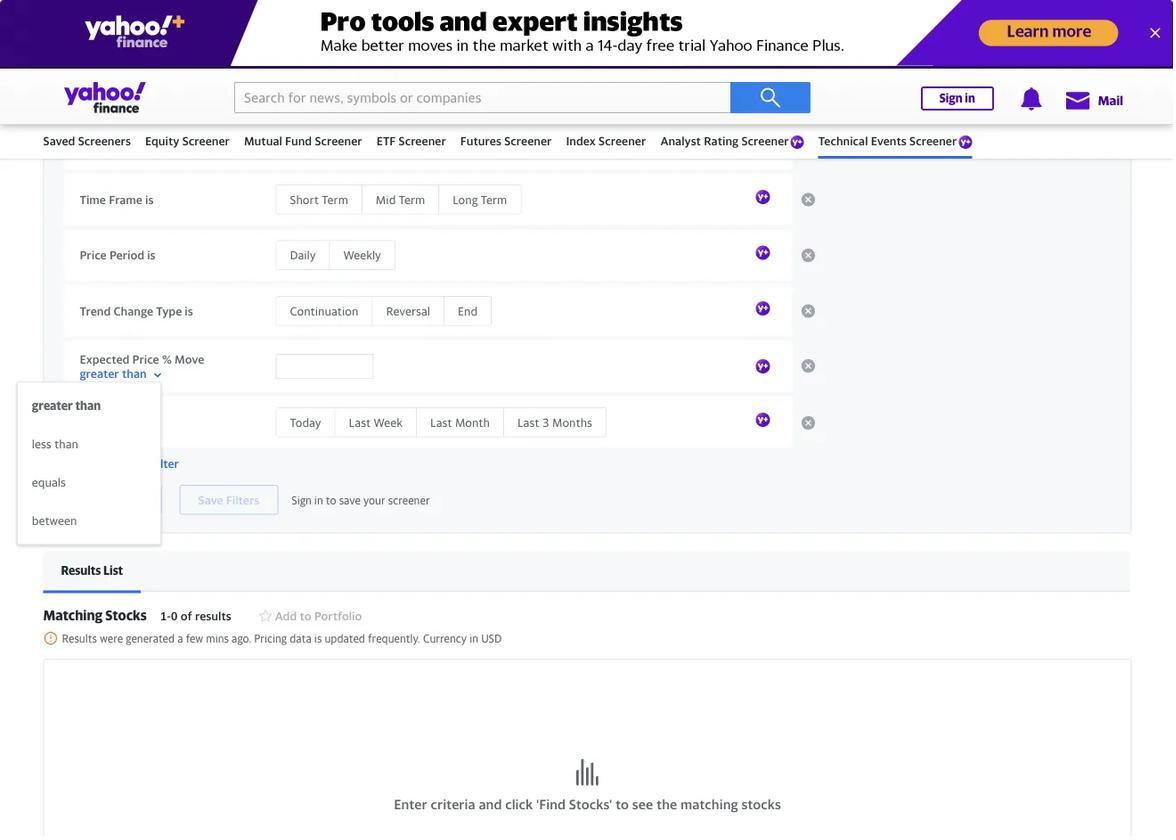 Task type: describe. For each thing, give the bounding box(es) containing it.
rating
[[704, 134, 739, 148]]

long term button
[[440, 185, 521, 213]]

stocks
[[742, 797, 782, 813]]

results for results list
[[61, 564, 101, 578]]

index screener
[[566, 134, 647, 148]]

in inside 'screener results' element
[[470, 632, 479, 645]]

results were generated a few mins ago. pricing data is updated frequently. currency in usd
[[62, 632, 502, 645]]

6 screener from the left
[[742, 134, 790, 148]]

finance up saved
[[43, 97, 85, 111]]

term for long term
[[481, 192, 508, 206]]

is up watchlists
[[161, 81, 170, 95]]

pricing
[[254, 632, 287, 645]]

1 horizontal spatial to
[[326, 494, 337, 506]]

small cap button
[[277, 20, 356, 48]]

price period is
[[80, 248, 156, 262]]

criteria
[[431, 797, 476, 813]]

click
[[506, 797, 533, 813]]

is right type
[[185, 304, 193, 318]]

weekly button
[[330, 241, 395, 269]]

saved screeners link
[[43, 126, 131, 156]]

reversal
[[386, 304, 431, 318]]

yahoo for yahoo finance plus
[[519, 97, 553, 111]]

0 vertical spatial news link
[[148, 52, 177, 66]]

markets
[[327, 97, 372, 111]]

mid for mid term
[[376, 192, 396, 206]]

frequently.
[[368, 632, 421, 645]]

matching
[[681, 797, 739, 813]]

2 horizontal spatial to
[[616, 797, 629, 813]]

mail inside mail link
[[1099, 93, 1124, 108]]

try the new yahoo finance image
[[921, 90, 1124, 115]]

the
[[657, 797, 678, 813]]

equals
[[32, 475, 66, 489]]

reversal button
[[373, 297, 445, 325]]

expected price % move
[[80, 352, 204, 366]]

remove price period image
[[802, 248, 816, 263]]

5 screener from the left
[[599, 134, 647, 148]]

0 horizontal spatial name
[[123, 81, 155, 95]]

remove expected price % move image
[[802, 359, 816, 373]]

results list link
[[43, 551, 141, 593]]

entertainment link
[[337, 52, 413, 66]]

add for add another filter
[[82, 457, 104, 471]]

0 horizontal spatial pattern
[[80, 81, 120, 95]]

last for last month
[[431, 415, 452, 429]]

plus
[[600, 97, 623, 111]]

period
[[110, 248, 145, 262]]

month
[[455, 415, 490, 429]]

sign in to save your screener
[[292, 494, 430, 506]]

currency
[[423, 632, 467, 645]]

sports
[[274, 52, 308, 66]]

add to portfolio
[[275, 609, 362, 623]]

entertainment
[[337, 52, 413, 66]]

%
[[162, 352, 172, 366]]

home inside home link
[[37, 52, 69, 66]]

matching stocks
[[43, 608, 147, 624]]

1-0 of  results
[[160, 609, 232, 623]]

videos
[[455, 97, 492, 111]]

your
[[364, 494, 386, 506]]

cap for market
[[121, 27, 142, 41]]

enter criteria and click 'find stocks ' to see the matching stocks
[[394, 797, 782, 813]]

equity
[[145, 134, 180, 148]]

generated
[[126, 632, 175, 645]]

mega
[[519, 27, 548, 41]]

ago.
[[232, 632, 252, 645]]

0 vertical spatial mail
[[98, 52, 120, 66]]

were
[[100, 632, 123, 645]]

time frame is
[[80, 192, 154, 206]]

save filters button
[[180, 485, 278, 515]]

see
[[633, 797, 654, 813]]

cap for mega
[[551, 27, 571, 41]]

notifications image
[[1020, 87, 1044, 111]]

portfolio inside my portfolio link
[[251, 97, 300, 111]]

1 vertical spatial than
[[75, 399, 101, 413]]

is right frame
[[145, 192, 154, 206]]

sign for sign in
[[940, 91, 963, 105]]

0 horizontal spatial to
[[300, 609, 311, 623]]

more... link
[[570, 52, 606, 66]]

short term
[[290, 192, 348, 206]]

less than
[[32, 437, 78, 451]]

few
[[186, 632, 203, 645]]

enter
[[394, 797, 428, 813]]

1 horizontal spatial name
[[367, 82, 398, 96]]

between
[[32, 514, 77, 528]]

cap for small
[[321, 27, 341, 41]]

futures
[[461, 134, 502, 148]]

etf
[[377, 134, 396, 148]]

cap for large
[[471, 27, 492, 41]]

'
[[610, 797, 613, 813]]

yahoo finance invest
[[748, 97, 864, 111]]

futures screener
[[461, 134, 552, 148]]

mid cap button
[[356, 20, 426, 48]]

0 horizontal spatial mail link
[[98, 52, 120, 66]]

finance left plus
[[556, 97, 598, 111]]

save
[[198, 493, 223, 507]]

remove time frame image
[[802, 193, 816, 207]]

is inside 'screener results' element
[[315, 632, 322, 645]]

save
[[339, 494, 361, 506]]

7 screener from the left
[[910, 134, 958, 148]]

Search for news, symbols or companies text field
[[234, 82, 731, 113]]

usd
[[481, 632, 502, 645]]

term for mid term
[[399, 192, 425, 206]]

close image
[[1147, 24, 1165, 41]]

week
[[374, 415, 403, 429]]

outlook is
[[80, 137, 134, 150]]

2 vertical spatial than
[[54, 437, 78, 451]]

1 horizontal spatial pattern
[[325, 82, 364, 96]]

screeners link
[[668, 86, 722, 119]]

large
[[440, 27, 468, 41]]

mid for mid cap
[[369, 27, 389, 41]]

'find
[[537, 797, 566, 813]]

1 vertical spatial greater than
[[32, 399, 101, 413]]

market
[[80, 27, 118, 41]]

3 screener from the left
[[399, 134, 446, 148]]

markets link
[[327, 86, 372, 119]]



Task type: locate. For each thing, give the bounding box(es) containing it.
mutual fund screener
[[244, 134, 362, 148]]

navigation
[[0, 81, 1174, 159]]

1 vertical spatial mail link
[[1065, 84, 1124, 116]]

1-
[[160, 609, 171, 623]]

2 yahoo finance premium logo image from the left
[[959, 135, 973, 149]]

remove trend change type image
[[802, 304, 816, 318]]

last 3 months
[[518, 415, 593, 429]]

analyst rating screener link
[[661, 126, 805, 156]]

1 vertical spatial add
[[82, 457, 104, 471]]

1 horizontal spatial news
[[399, 97, 428, 111]]

sign left the save
[[292, 494, 312, 506]]

results left the list
[[61, 564, 101, 578]]

1 horizontal spatial screeners
[[668, 97, 722, 111]]

search link
[[441, 52, 477, 66]]

price left the %
[[132, 352, 159, 366]]

yahoo finance premium logo image inside technical events screener link
[[959, 135, 973, 149]]

1 vertical spatial news link
[[399, 86, 428, 119]]

stocks right 'find
[[569, 797, 610, 813]]

last left 3
[[518, 415, 540, 429]]

term inside button
[[481, 192, 508, 206]]

saved screeners
[[43, 134, 131, 148]]

cap inside small cap button
[[321, 27, 341, 41]]

mins
[[206, 632, 229, 645]]

in left the notifications icon
[[966, 91, 976, 105]]

2 horizontal spatial last
[[518, 415, 540, 429]]

finance home link
[[43, 86, 121, 119]]

than down expected price % move
[[122, 367, 147, 381]]

1 horizontal spatial yahoo
[[748, 97, 783, 111]]

less
[[32, 437, 51, 451]]

end
[[458, 304, 478, 318]]

mega cap button
[[506, 20, 584, 48]]

1 horizontal spatial in
[[470, 632, 479, 645]]

remove event date image
[[802, 416, 816, 430]]

add
[[301, 82, 322, 96], [82, 457, 104, 471], [275, 609, 297, 623]]

updated
[[325, 632, 365, 645]]

navigation containing finance home
[[0, 81, 1174, 159]]

last left week
[[349, 415, 371, 429]]

cap inside mid cap button
[[392, 27, 412, 41]]

add for add to portfolio
[[275, 609, 297, 623]]

filter
[[153, 457, 179, 471]]

mail link right the notifications icon
[[1065, 84, 1124, 116]]

yahoo up futures screener
[[519, 97, 553, 111]]

None text field
[[276, 354, 374, 379]]

finance link
[[205, 52, 246, 66]]

cap right small
[[321, 27, 341, 41]]

yahoo finance plus
[[519, 97, 623, 111]]

1 horizontal spatial news link
[[399, 86, 428, 119]]

results down "matching"
[[62, 632, 97, 645]]

0 vertical spatial price
[[80, 248, 107, 262]]

results for results were generated a few mins ago. pricing data is updated frequently. currency in usd
[[62, 632, 97, 645]]

1 horizontal spatial term
[[399, 192, 425, 206]]

1 horizontal spatial mail
[[1099, 93, 1124, 108]]

cap up the entertainment
[[392, 27, 412, 41]]

0 vertical spatial portfolio
[[251, 97, 300, 111]]

yahoo for yahoo finance invest
[[748, 97, 783, 111]]

1 horizontal spatial portfolio
[[314, 609, 362, 623]]

news link down (intraday)
[[148, 52, 177, 66]]

2 vertical spatial in
[[470, 632, 479, 645]]

cap right market
[[121, 27, 142, 41]]

0 horizontal spatial yahoo
[[519, 97, 553, 111]]

1 vertical spatial news
[[399, 97, 428, 111]]

sign in link
[[921, 86, 995, 111]]

market cap (intraday)
[[80, 27, 198, 41]]

cap right large
[[471, 27, 492, 41]]

short term button
[[277, 185, 363, 213]]

0 vertical spatial to
[[326, 494, 337, 506]]

small cap
[[290, 27, 341, 41]]

results
[[195, 609, 232, 623]]

0 horizontal spatial stocks
[[105, 608, 147, 624]]

home down pattern name is
[[88, 97, 121, 111]]

1 vertical spatial greater
[[32, 399, 73, 413]]

yahoo finance premium logo image down sign in link
[[959, 135, 973, 149]]

1 horizontal spatial sign
[[940, 91, 963, 105]]

filters
[[226, 493, 260, 507]]

news for right news link
[[399, 97, 428, 111]]

1 horizontal spatial price
[[132, 352, 159, 366]]

1 vertical spatial mid
[[376, 192, 396, 206]]

events
[[872, 134, 907, 148]]

2 term from the left
[[399, 192, 425, 206]]

add inside 'screener results' element
[[275, 609, 297, 623]]

1 horizontal spatial stocks
[[569, 797, 610, 813]]

sign for sign in to save your screener
[[292, 494, 312, 506]]

in left usd
[[470, 632, 479, 645]]

0 vertical spatial greater than
[[80, 367, 147, 381]]

greater than up the less than
[[32, 399, 101, 413]]

greater up the less than
[[32, 399, 73, 413]]

3 term from the left
[[481, 192, 508, 206]]

name down entertainment link
[[367, 82, 398, 96]]

fund
[[285, 134, 312, 148]]

0 vertical spatial results
[[61, 564, 101, 578]]

0 vertical spatial than
[[122, 367, 147, 381]]

2 horizontal spatial term
[[481, 192, 508, 206]]

yahoo finance premium logo image down yahoo finance invest
[[791, 135, 805, 149]]

0 horizontal spatial home
[[37, 52, 69, 66]]

remove pattern name image
[[802, 81, 816, 95]]

1 vertical spatial screeners
[[78, 134, 131, 148]]

2 last from the left
[[431, 415, 452, 429]]

another
[[107, 457, 150, 471]]

0 vertical spatial news
[[148, 52, 177, 66]]

price left 'period' on the top of page
[[80, 248, 107, 262]]

daily
[[290, 248, 316, 262]]

0 horizontal spatial screeners
[[78, 134, 131, 148]]

0 horizontal spatial mail
[[98, 52, 120, 66]]

0 vertical spatial home
[[37, 52, 69, 66]]

yahoo finance premium logo image
[[791, 135, 805, 149], [959, 135, 973, 149]]

1 horizontal spatial last
[[431, 415, 452, 429]]

last inside last week button
[[349, 415, 371, 429]]

3 last from the left
[[518, 415, 540, 429]]

1 term from the left
[[322, 192, 348, 206]]

last week
[[349, 415, 403, 429]]

in for sign in to save your screener
[[315, 494, 323, 506]]

watchlists
[[147, 97, 204, 111]]

last for last 3 months
[[518, 415, 540, 429]]

short
[[290, 192, 319, 206]]

videos link
[[455, 86, 492, 119]]

in
[[966, 91, 976, 105], [315, 494, 323, 506], [470, 632, 479, 645]]

1 horizontal spatial mail link
[[1065, 84, 1124, 116]]

2 cap from the left
[[321, 27, 341, 41]]

large cap
[[440, 27, 492, 41]]

mid term button
[[363, 185, 440, 213]]

1 horizontal spatial greater
[[80, 367, 119, 381]]

2 vertical spatial add
[[275, 609, 297, 623]]

pattern up 'markets' on the top of page
[[325, 82, 364, 96]]

0 horizontal spatial yahoo finance premium logo image
[[791, 135, 805, 149]]

1 vertical spatial in
[[315, 494, 323, 506]]

equity screener
[[145, 134, 230, 148]]

add up results were generated a few mins ago. pricing data is updated frequently. currency in usd
[[275, 609, 297, 623]]

watchlists link
[[147, 86, 204, 123]]

news down (intraday)
[[148, 52, 177, 66]]

greater down expected at the left
[[80, 367, 119, 381]]

mid down bearish
[[376, 192, 396, 206]]

0 horizontal spatial price
[[80, 248, 107, 262]]

term
[[322, 192, 348, 206], [399, 192, 425, 206], [481, 192, 508, 206]]

analyst rating screener
[[661, 134, 790, 148]]

last left month
[[431, 415, 452, 429]]

0 horizontal spatial portfolio
[[251, 97, 300, 111]]

1 vertical spatial portfolio
[[314, 609, 362, 623]]

mail right the notifications icon
[[1099, 93, 1124, 108]]

my portfolio
[[231, 97, 300, 111]]

cap inside mega cap button
[[551, 27, 571, 41]]

0 horizontal spatial news link
[[148, 52, 177, 66]]

5 cap from the left
[[551, 27, 571, 41]]

finance
[[205, 52, 246, 66], [43, 97, 85, 111], [556, 97, 598, 111], [785, 97, 827, 111]]

screeners up analyst
[[668, 97, 722, 111]]

2 horizontal spatial add
[[301, 82, 322, 96]]

1 yahoo finance premium logo image from the left
[[791, 135, 805, 149]]

screeners
[[668, 97, 722, 111], [78, 134, 131, 148]]

news up etf screener
[[399, 97, 428, 111]]

term right short
[[322, 192, 348, 206]]

continuation button
[[277, 297, 373, 325]]

greater than down expected at the left
[[80, 367, 147, 381]]

sign
[[940, 91, 963, 105], [292, 494, 312, 506]]

1 cap from the left
[[121, 27, 142, 41]]

screener
[[182, 134, 230, 148], [315, 134, 362, 148], [399, 134, 446, 148], [505, 134, 552, 148], [599, 134, 647, 148], [742, 134, 790, 148], [910, 134, 958, 148]]

to right '
[[616, 797, 629, 813]]

1 yahoo from the left
[[519, 97, 553, 111]]

bullish button
[[277, 130, 339, 158]]

0 horizontal spatial news
[[148, 52, 177, 66]]

0 vertical spatial add
[[301, 82, 322, 96]]

1 vertical spatial home
[[88, 97, 121, 111]]

add for add pattern name
[[301, 82, 322, 96]]

term right long
[[481, 192, 508, 206]]

news for top news link
[[148, 52, 177, 66]]

months
[[553, 415, 593, 429]]

0 horizontal spatial sign
[[292, 494, 312, 506]]

1 last from the left
[[349, 415, 371, 429]]

1 horizontal spatial home
[[88, 97, 121, 111]]

last for last week
[[349, 415, 371, 429]]

is right outlook
[[126, 137, 134, 150]]

large cap button
[[426, 20, 506, 48]]

bearish button
[[339, 130, 405, 158]]

remove market cap (intraday) image
[[802, 28, 816, 42]]

end button
[[445, 297, 491, 325]]

mobile
[[505, 52, 541, 66]]

search image
[[760, 87, 782, 108]]

news inside navigation
[[399, 97, 428, 111]]

saved
[[43, 134, 75, 148]]

cap for mid
[[392, 27, 412, 41]]

bullish
[[290, 137, 325, 150]]

screeners down finance home
[[78, 134, 131, 148]]

pattern up finance home
[[80, 81, 120, 95]]

technical events screener
[[819, 134, 958, 148]]

today button
[[277, 408, 336, 436]]

last week button
[[336, 408, 417, 436]]

portfolio up the updated
[[314, 609, 362, 623]]

yahoo
[[519, 97, 553, 111], [748, 97, 783, 111]]

0 horizontal spatial greater
[[32, 399, 73, 413]]

my portfolio link
[[231, 86, 300, 119]]

yahoo finance premium logo image for analyst rating screener
[[791, 135, 805, 149]]

1 vertical spatial stocks
[[569, 797, 610, 813]]

0 vertical spatial stocks
[[105, 608, 147, 624]]

1 horizontal spatial add
[[275, 609, 297, 623]]

portfolio right 'my'
[[251, 97, 300, 111]]

finance down the remove pattern name image
[[785, 97, 827, 111]]

1 vertical spatial to
[[300, 609, 311, 623]]

1 screener from the left
[[182, 134, 230, 148]]

0 horizontal spatial term
[[322, 192, 348, 206]]

to up data on the left bottom of the page
[[300, 609, 311, 623]]

search
[[441, 52, 477, 66]]

0 vertical spatial sign
[[940, 91, 963, 105]]

0 vertical spatial mail link
[[98, 52, 120, 66]]

term left long
[[399, 192, 425, 206]]

outlook
[[80, 137, 123, 150]]

index screener link
[[566, 126, 647, 156]]

term for short term
[[322, 192, 348, 206]]

1 vertical spatial price
[[132, 352, 159, 366]]

remove outlook image
[[802, 137, 816, 151]]

add inside button
[[82, 457, 104, 471]]

invest
[[830, 97, 864, 111]]

time
[[80, 192, 106, 206]]

0 vertical spatial in
[[966, 91, 976, 105]]

stocks up were
[[105, 608, 147, 624]]

more...
[[570, 52, 606, 66]]

in for sign in
[[966, 91, 976, 105]]

add left the another at the bottom
[[82, 457, 104, 471]]

add another filter button
[[64, 456, 179, 472]]

mail link down market
[[98, 52, 120, 66]]

continuation
[[290, 304, 359, 318]]

screener results element
[[25, 551, 1149, 836]]

than right less
[[54, 437, 78, 451]]

2 horizontal spatial in
[[966, 91, 976, 105]]

yahoo finance premium logo image for technical events screener
[[959, 135, 973, 149]]

cap inside large cap 'button'
[[471, 27, 492, 41]]

3
[[543, 415, 550, 429]]

4 cap from the left
[[471, 27, 492, 41]]

0 vertical spatial mid
[[369, 27, 389, 41]]

mega cap
[[519, 27, 571, 41]]

than down expected at the left
[[75, 399, 101, 413]]

home inside finance home link
[[88, 97, 121, 111]]

of
[[181, 609, 192, 623]]

daily button
[[277, 241, 330, 269]]

0 horizontal spatial in
[[315, 494, 323, 506]]

0 horizontal spatial last
[[349, 415, 371, 429]]

home up finance home link
[[37, 52, 69, 66]]

portfolio
[[251, 97, 300, 111], [314, 609, 362, 623]]

4 screener from the left
[[505, 134, 552, 148]]

finance up 'my'
[[205, 52, 246, 66]]

to left the save
[[326, 494, 337, 506]]

yahoo finance plus link
[[519, 86, 641, 123]]

add pattern name
[[301, 82, 398, 96]]

2 vertical spatial to
[[616, 797, 629, 813]]

price
[[80, 248, 107, 262], [132, 352, 159, 366]]

sign up technical events screener link
[[940, 91, 963, 105]]

is right data on the left bottom of the page
[[315, 632, 322, 645]]

0 horizontal spatial add
[[82, 457, 104, 471]]

news link up etf screener
[[399, 86, 428, 119]]

trend
[[80, 304, 111, 318]]

list
[[103, 564, 123, 578]]

portfolio inside 'screener results' element
[[314, 609, 362, 623]]

0 vertical spatial greater
[[80, 367, 119, 381]]

2 yahoo from the left
[[748, 97, 783, 111]]

1 vertical spatial mail
[[1099, 93, 1124, 108]]

yahoo up analyst rating screener link on the top right of page
[[748, 97, 783, 111]]

1 horizontal spatial yahoo finance premium logo image
[[959, 135, 973, 149]]

name up watchlists
[[123, 81, 155, 95]]

1 vertical spatial sign
[[292, 494, 312, 506]]

last inside "last month" button
[[431, 415, 452, 429]]

long term
[[453, 192, 508, 206]]

last month
[[431, 415, 490, 429]]

equity screener link
[[145, 126, 230, 156]]

1 vertical spatial results
[[62, 632, 97, 645]]

sign in
[[940, 91, 976, 105]]

in left the save
[[315, 494, 323, 506]]

3 cap from the left
[[392, 27, 412, 41]]

is right 'period' on the top of page
[[147, 248, 156, 262]]

last inside last 3 months button
[[518, 415, 540, 429]]

0 vertical spatial screeners
[[668, 97, 722, 111]]

mid up the entertainment
[[369, 27, 389, 41]]

premium yahoo finance logo image
[[627, 98, 641, 111]]

cap right mega
[[551, 27, 571, 41]]

2 screener from the left
[[315, 134, 362, 148]]

sports link
[[274, 52, 308, 66]]

yahoo finance premium logo image inside analyst rating screener link
[[791, 135, 805, 149]]

mail down market
[[98, 52, 120, 66]]

add down sports link
[[301, 82, 322, 96]]



Task type: vqa. For each thing, say whether or not it's contained in the screenshot.
the
yes



